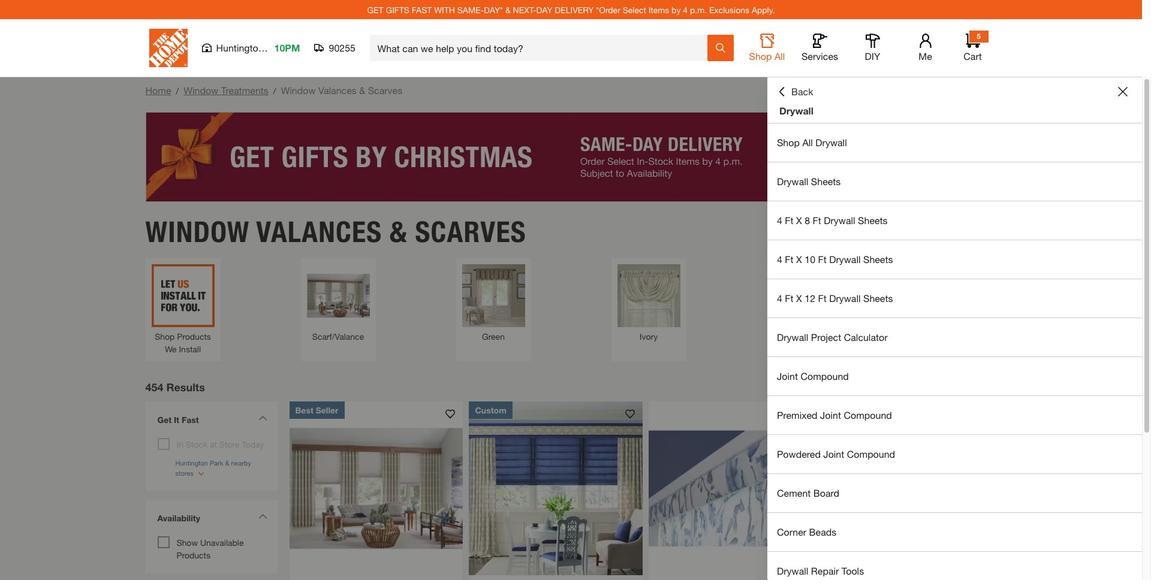 Task type: locate. For each thing, give the bounding box(es) containing it.
tools
[[842, 566, 865, 577]]

ft left 10
[[786, 254, 794, 265]]

2 / from the left
[[273, 86, 276, 96]]

4 ft x 12 ft drywall sheets link
[[768, 280, 1143, 318]]

shop products we install link
[[151, 264, 214, 355]]

2 horizontal spatial &
[[506, 4, 511, 15]]

fabric cornice image
[[469, 402, 643, 576]]

colored
[[801, 331, 830, 342]]

shop all drywall link
[[768, 124, 1143, 162]]

expert.
[[1111, 389, 1133, 397]]

menu
[[768, 124, 1143, 581]]

drywall repair tools link
[[768, 553, 1143, 581]]

shop all
[[750, 50, 786, 62]]

1 horizontal spatial /
[[273, 86, 276, 96]]

4 left 8
[[778, 215, 783, 226]]

joint compound link
[[768, 358, 1143, 396]]

all for shop all drywall
[[803, 137, 813, 148]]

8
[[805, 215, 811, 226]]

1 vertical spatial shop
[[778, 137, 800, 148]]

day*
[[484, 4, 503, 15]]

ft
[[786, 215, 794, 226], [813, 215, 822, 226], [786, 254, 794, 265], [819, 254, 827, 265], [786, 293, 794, 304], [819, 293, 827, 304]]

454 results
[[145, 381, 205, 394]]

drywall right 8
[[825, 215, 856, 226]]

compound up powdered joint compound
[[844, 410, 893, 421]]

10pm
[[274, 42, 300, 53]]

store
[[219, 439, 240, 450]]

at
[[210, 439, 217, 450]]

*order
[[597, 4, 621, 15]]

all inside menu
[[803, 137, 813, 148]]

repair
[[812, 566, 840, 577]]

compound for powdered
[[848, 449, 896, 460]]

1 vertical spatial x
[[797, 254, 803, 265]]

0 horizontal spatial all
[[775, 50, 786, 62]]

valances
[[319, 85, 357, 96], [256, 215, 382, 249]]

x left 10
[[797, 254, 803, 265]]

0 horizontal spatial &
[[359, 85, 366, 96]]

shop products we install
[[155, 331, 211, 354]]

/ right home link
[[176, 86, 179, 96]]

ivory
[[640, 331, 658, 342]]

0 vertical spatial &
[[506, 4, 511, 15]]

90255 button
[[315, 42, 356, 54]]

joint right powdered
[[824, 449, 845, 460]]

shop inside shop products we install
[[155, 331, 175, 342]]

in
[[177, 439, 184, 450]]

powdered joint compound link
[[768, 436, 1143, 474]]

board
[[814, 488, 840, 499]]

joint compound
[[778, 371, 849, 382]]

4 left the 12
[[778, 293, 783, 304]]

scarf/valance link
[[307, 264, 370, 343]]

x left the 12
[[797, 293, 803, 304]]

1 horizontal spatial &
[[390, 215, 408, 249]]

2 horizontal spatial shop
[[778, 137, 800, 148]]

drywall
[[780, 105, 814, 116], [816, 137, 848, 148], [778, 176, 809, 187], [825, 215, 856, 226], [830, 254, 861, 265], [830, 293, 861, 304], [778, 332, 809, 343], [778, 566, 809, 577]]

products up install
[[177, 331, 211, 342]]

products
[[177, 331, 211, 342], [177, 550, 211, 561]]

4 inside 4 ft x 8 ft drywall sheets link
[[778, 215, 783, 226]]

joint for powdered
[[824, 449, 845, 460]]

drywall up 8
[[778, 176, 809, 187]]

scarves
[[368, 85, 403, 96], [415, 215, 527, 249]]

1 horizontal spatial shop
[[750, 50, 772, 62]]

2 vertical spatial compound
[[848, 449, 896, 460]]

sheets up 4 ft x 12 ft drywall sheets
[[864, 254, 894, 265]]

0 vertical spatial home
[[145, 85, 171, 96]]

4 ft x 8 ft drywall sheets link
[[768, 202, 1143, 240]]

show unavailable products
[[177, 538, 244, 561]]

cement board link
[[768, 475, 1143, 513]]

shop up drywall sheets at the right of page
[[778, 137, 800, 148]]

4 ft x 10 ft drywall sheets link
[[768, 241, 1143, 279]]

items
[[649, 4, 670, 15]]

x for 12
[[797, 293, 803, 304]]

1 horizontal spatial home
[[1068, 389, 1087, 397]]

90255
[[329, 42, 356, 53]]

drywall left repair
[[778, 566, 809, 577]]

shop up we
[[155, 331, 175, 342]]

1 vertical spatial all
[[803, 137, 813, 148]]

show unavailable products link
[[177, 538, 244, 561]]

joint down multi-
[[778, 371, 799, 382]]

multi-colored
[[779, 331, 830, 342]]

4
[[684, 4, 688, 15], [778, 215, 783, 226], [778, 254, 783, 265], [778, 293, 783, 304]]

green image
[[462, 264, 525, 327]]

products down show
[[177, 550, 211, 561]]

drywall left project
[[778, 332, 809, 343]]

0 vertical spatial compound
[[801, 371, 849, 382]]

1 x from the top
[[797, 215, 803, 226]]

multi colored image
[[773, 264, 836, 327]]

sheets up 4 ft x 10 ft drywall sheets
[[859, 215, 888, 226]]

shop all drywall
[[778, 137, 848, 148]]

powdered joint compound
[[778, 449, 896, 460]]

1 vertical spatial products
[[177, 550, 211, 561]]

2 vertical spatial shop
[[155, 331, 175, 342]]

0 horizontal spatial /
[[176, 86, 179, 96]]

0 vertical spatial shop
[[750, 50, 772, 62]]

drywall sheets link
[[768, 163, 1143, 201]]

select
[[623, 4, 647, 15]]

today
[[242, 439, 264, 450]]

shop inside button
[[750, 50, 772, 62]]

4 inside 4 ft x 12 ft drywall sheets link
[[778, 293, 783, 304]]

1 vertical spatial scarves
[[415, 215, 527, 249]]

0 vertical spatial products
[[177, 331, 211, 342]]

ft right 8
[[813, 215, 822, 226]]

/
[[176, 86, 179, 96], [273, 86, 276, 96]]

2 vertical spatial joint
[[824, 449, 845, 460]]

treatments
[[221, 85, 269, 96]]

home right a
[[1068, 389, 1087, 397]]

0 horizontal spatial scarves
[[368, 85, 403, 96]]

sheets up calculator
[[864, 293, 894, 304]]

0 horizontal spatial shop
[[155, 331, 175, 342]]

products inside show unavailable products
[[177, 550, 211, 561]]

home link
[[145, 85, 171, 96]]

drywall right the 12
[[830, 293, 861, 304]]

delivery
[[555, 4, 594, 15]]

powdered
[[778, 449, 821, 460]]

2 x from the top
[[797, 254, 803, 265]]

3 x from the top
[[797, 293, 803, 304]]

sheets up 4 ft x 8 ft drywall sheets
[[812, 176, 841, 187]]

huntington
[[216, 42, 264, 53]]

window treatments link
[[184, 85, 269, 96]]

all up back button
[[775, 50, 786, 62]]

scarf/valance
[[312, 331, 364, 342]]

ft left 8
[[786, 215, 794, 226]]

sheets
[[812, 176, 841, 187], [859, 215, 888, 226], [864, 254, 894, 265], [864, 293, 894, 304]]

cart
[[964, 50, 983, 62]]

0 vertical spatial x
[[797, 215, 803, 226]]

sheets inside drywall sheets link
[[812, 176, 841, 187]]

drywall right 10
[[830, 254, 861, 265]]

feedback link image
[[1136, 203, 1152, 268]]

0 vertical spatial scarves
[[368, 85, 403, 96]]

menu containing shop all drywall
[[768, 124, 1143, 581]]

2 vertical spatial x
[[797, 293, 803, 304]]

0 vertical spatial all
[[775, 50, 786, 62]]

rod pocket valance image
[[928, 264, 991, 327]]

x left 8
[[797, 215, 803, 226]]

me button
[[907, 34, 945, 62]]

we
[[165, 344, 177, 354]]

4 inside '4 ft x 10 ft drywall sheets' link
[[778, 254, 783, 265]]

sheets inside 4 ft x 12 ft drywall sheets link
[[864, 293, 894, 304]]

1 vertical spatial joint
[[821, 410, 842, 421]]

sheets for 4 ft x 8 ft drywall sheets
[[859, 215, 888, 226]]

/ right treatments
[[273, 86, 276, 96]]

chat
[[1030, 389, 1045, 397]]

compound down project
[[801, 371, 849, 382]]

12
[[805, 293, 816, 304]]

all inside button
[[775, 50, 786, 62]]

1 vertical spatial compound
[[844, 410, 893, 421]]

sheets inside 4 ft x 8 ft drywall sheets link
[[859, 215, 888, 226]]

sheets inside '4 ft x 10 ft drywall sheets' link
[[864, 254, 894, 265]]

fast
[[412, 4, 432, 15]]

shop
[[750, 50, 772, 62], [778, 137, 800, 148], [155, 331, 175, 342]]

x for 10
[[797, 254, 803, 265]]

sponsored banner image
[[145, 112, 997, 202]]

compound
[[801, 371, 849, 382], [844, 410, 893, 421], [848, 449, 896, 460]]

in stock at store today link
[[177, 439, 264, 450]]

project
[[812, 332, 842, 343]]

all up drywall sheets at the right of page
[[803, 137, 813, 148]]

window
[[184, 85, 219, 96], [281, 85, 316, 96], [145, 215, 250, 249]]

joint right the premixed
[[821, 410, 842, 421]]

ft left the 12
[[786, 293, 794, 304]]

4 left 10
[[778, 254, 783, 265]]

shop for shop products we install
[[155, 331, 175, 342]]

back button
[[778, 86, 814, 98]]

availability link
[[151, 506, 271, 534]]

shop down the apply.
[[750, 50, 772, 62]]

1 horizontal spatial all
[[803, 137, 813, 148]]

home down the home depot logo
[[145, 85, 171, 96]]

best seller
[[295, 405, 339, 415]]

window valances & scarves
[[145, 215, 527, 249]]

&
[[506, 4, 511, 15], [359, 85, 366, 96], [390, 215, 408, 249]]

compound down the premixed joint compound
[[848, 449, 896, 460]]

park
[[266, 42, 286, 53]]

0 horizontal spatial home
[[145, 85, 171, 96]]



Task type: vqa. For each thing, say whether or not it's contained in the screenshot.
1 Answer associated with Q: Does it work with the regular battery too? And not just the HP?
no



Task type: describe. For each thing, give the bounding box(es) containing it.
ivory link
[[618, 264, 681, 343]]

custom
[[475, 405, 507, 415]]

it
[[174, 415, 179, 425]]

5
[[977, 32, 981, 41]]

4 right by
[[684, 4, 688, 15]]

with
[[1047, 389, 1060, 397]]

best
[[295, 405, 314, 415]]

multi-colored link
[[773, 264, 836, 343]]

chat with a home depot expert.
[[1030, 389, 1133, 397]]

shop products we install image
[[151, 264, 214, 327]]

premixed joint compound
[[778, 410, 893, 421]]

get
[[157, 415, 172, 425]]

by
[[672, 4, 681, 15]]

454
[[145, 381, 164, 394]]

drywall down back button
[[780, 105, 814, 116]]

x for 8
[[797, 215, 803, 226]]

corner
[[778, 527, 807, 538]]

unavailable
[[200, 538, 244, 548]]

drywall project calculator
[[778, 332, 888, 343]]

seller
[[316, 405, 339, 415]]

back
[[792, 86, 814, 97]]

me
[[919, 50, 933, 62]]

1 vertical spatial home
[[1068, 389, 1087, 397]]

1 / from the left
[[176, 86, 179, 96]]

cart 5
[[964, 32, 983, 62]]

ft right the 12
[[819, 293, 827, 304]]

drawer close image
[[1119, 87, 1129, 97]]

exclusions
[[710, 4, 750, 15]]

2 vertical spatial &
[[390, 215, 408, 249]]

premixed joint compound link
[[768, 397, 1143, 435]]

products inside shop products we install
[[177, 331, 211, 342]]

install
[[179, 344, 201, 354]]

ivory image
[[618, 264, 681, 327]]

compound for premixed
[[844, 410, 893, 421]]

0 vertical spatial joint
[[778, 371, 799, 382]]

diy
[[866, 50, 881, 62]]

all for shop all
[[775, 50, 786, 62]]

get it fast
[[157, 415, 199, 425]]

in stock at store today
[[177, 439, 264, 450]]

4 for 4 ft x 8 ft drywall sheets
[[778, 215, 783, 226]]

shop for shop all drywall
[[778, 137, 800, 148]]

1 vertical spatial &
[[359, 85, 366, 96]]

multi-
[[779, 331, 801, 342]]

ft right 10
[[819, 254, 827, 265]]

huntington park
[[216, 42, 286, 53]]

4 for 4 ft x 12 ft drywall sheets
[[778, 293, 783, 304]]

scarf/valance image
[[307, 264, 370, 327]]

drywall sheets
[[778, 176, 841, 187]]

calculator
[[845, 332, 888, 343]]

shop for shop all
[[750, 50, 772, 62]]

beads
[[810, 527, 837, 538]]

cement
[[778, 488, 811, 499]]

gifts
[[386, 4, 410, 15]]

joint for premixed
[[821, 410, 842, 421]]

drywall up drywall sheets at the right of page
[[816, 137, 848, 148]]

availability
[[157, 513, 200, 523]]

10
[[805, 254, 816, 265]]

results
[[167, 381, 205, 394]]

stock
[[186, 439, 208, 450]]

contour valance only image
[[649, 402, 823, 576]]

diy button
[[854, 34, 892, 62]]

drywall project calculator link
[[768, 319, 1143, 357]]

shop all button
[[748, 34, 787, 62]]

with
[[434, 4, 455, 15]]

the home depot logo image
[[149, 29, 187, 67]]

4 ft x 8 ft drywall sheets
[[778, 215, 888, 226]]

day
[[537, 4, 553, 15]]

fast
[[182, 415, 199, 425]]

canova blackout polyester curtain valance image
[[829, 402, 1003, 576]]

corner beads link
[[768, 514, 1143, 552]]

What can we help you find today? search field
[[378, 35, 707, 61]]

sheets for 4 ft x 10 ft drywall sheets
[[864, 254, 894, 265]]

home / window treatments / window valances & scarves
[[145, 85, 403, 96]]

green link
[[462, 264, 525, 343]]

4 ft x 12 ft drywall sheets
[[778, 293, 894, 304]]

0 vertical spatial valances
[[319, 85, 357, 96]]

same-
[[458, 4, 484, 15]]

depot
[[1089, 389, 1109, 397]]

1 horizontal spatial scarves
[[415, 215, 527, 249]]

cement board
[[778, 488, 840, 499]]

next-
[[513, 4, 537, 15]]

a
[[1062, 389, 1066, 397]]

premixed
[[778, 410, 818, 421]]

get gifts fast with same-day* & next-day delivery *order select items by 4 p.m. exclusions apply.
[[367, 4, 776, 15]]

4 for 4 ft x 10 ft drywall sheets
[[778, 254, 783, 265]]

get it fast link
[[151, 408, 271, 435]]

1 vertical spatial valances
[[256, 215, 382, 249]]

apply.
[[752, 4, 776, 15]]

sheets for 4 ft x 12 ft drywall sheets
[[864, 293, 894, 304]]

services
[[802, 50, 839, 62]]

drywall repair tools
[[778, 566, 865, 577]]

wood cornice image
[[289, 402, 463, 576]]

4 ft x 10 ft drywall sheets
[[778, 254, 894, 265]]



